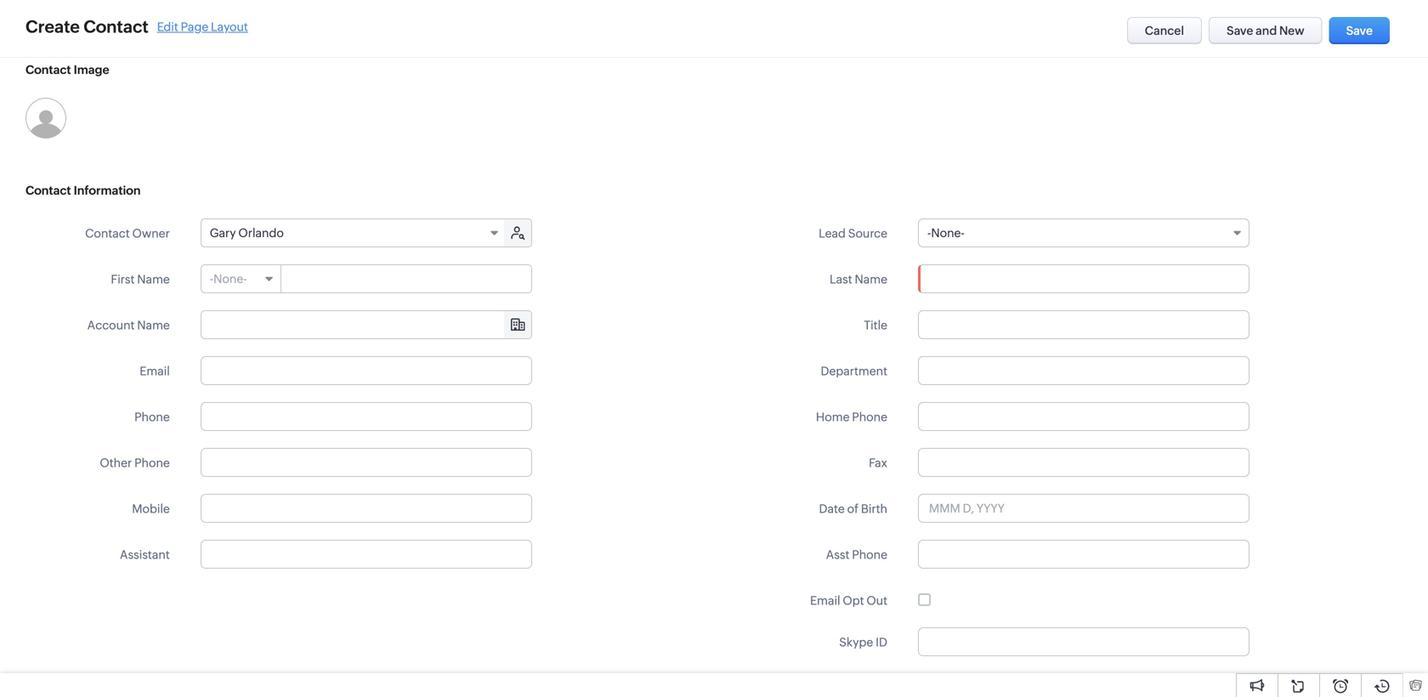 Task type: describe. For each thing, give the bounding box(es) containing it.
skype id
[[840, 636, 888, 649]]

title
[[864, 319, 888, 332]]

information
[[74, 184, 141, 197]]

new
[[1280, 24, 1305, 37]]

out
[[867, 594, 888, 608]]

cancel
[[1145, 24, 1185, 37]]

contact owner
[[85, 227, 170, 240]]

name for last name
[[855, 273, 888, 286]]

home phone
[[816, 410, 888, 424]]

opt
[[843, 594, 865, 608]]

fax
[[869, 456, 888, 470]]

assistant
[[120, 548, 170, 562]]

name for account name
[[137, 319, 170, 332]]

orlando
[[239, 226, 284, 240]]

department
[[821, 364, 888, 378]]

phone for other phone
[[134, 456, 170, 470]]

phone for home phone
[[852, 410, 888, 424]]

birth
[[861, 502, 888, 516]]

account name
[[87, 319, 170, 332]]

-none- for -none- field to the right
[[928, 226, 965, 240]]

save and new button
[[1209, 17, 1323, 44]]

save button
[[1330, 17, 1391, 44]]

1 horizontal spatial -none- field
[[919, 219, 1250, 248]]

save for save
[[1347, 24, 1374, 37]]

account
[[87, 319, 135, 332]]

Gary Orlando field
[[201, 219, 506, 247]]

contact information
[[26, 184, 141, 197]]

save for save and new
[[1227, 24, 1254, 37]]

asst
[[826, 548, 850, 562]]

id
[[876, 636, 888, 649]]

other phone
[[100, 456, 170, 470]]

contact for contact owner
[[85, 227, 130, 240]]

contact image
[[26, 63, 109, 77]]

phone for asst phone
[[852, 548, 888, 562]]

last
[[830, 273, 853, 286]]

-none- for bottommost -none- field
[[210, 272, 247, 286]]

contact for contact image
[[26, 63, 71, 77]]

date
[[819, 502, 845, 516]]

0 vertical spatial none-
[[932, 226, 965, 240]]

edit
[[157, 20, 178, 34]]



Task type: vqa. For each thing, say whether or not it's contained in the screenshot.
First at the top
yes



Task type: locate. For each thing, give the bounding box(es) containing it.
lead
[[819, 227, 846, 240]]

0 horizontal spatial save
[[1227, 24, 1254, 37]]

- right source
[[928, 226, 932, 240]]

1 horizontal spatial -
[[928, 226, 932, 240]]

image image
[[26, 98, 66, 139]]

1 save from the left
[[1227, 24, 1254, 37]]

contact for contact information
[[26, 184, 71, 197]]

-none- right source
[[928, 226, 965, 240]]

home
[[816, 410, 850, 424]]

name right account on the top left of page
[[137, 319, 170, 332]]

1 vertical spatial -none-
[[210, 272, 247, 286]]

-none-
[[928, 226, 965, 240], [210, 272, 247, 286]]

1 vertical spatial -
[[210, 272, 214, 286]]

-None- field
[[919, 219, 1250, 248], [201, 265, 281, 293]]

none- down gary at the left top
[[214, 272, 247, 286]]

owner
[[132, 227, 170, 240]]

edit page layout link
[[157, 20, 248, 34]]

create contact edit page layout
[[26, 17, 248, 37]]

1 vertical spatial email
[[811, 594, 841, 608]]

source
[[849, 227, 888, 240]]

skype
[[840, 636, 874, 649]]

phone right asst
[[852, 548, 888, 562]]

1 horizontal spatial none-
[[932, 226, 965, 240]]

name right last
[[855, 273, 888, 286]]

- down gary at the left top
[[210, 272, 214, 286]]

none-
[[932, 226, 965, 240], [214, 272, 247, 286]]

phone right other
[[134, 456, 170, 470]]

email for email
[[140, 364, 170, 378]]

-none- down gary at the left top
[[210, 272, 247, 286]]

page
[[181, 20, 209, 34]]

-
[[928, 226, 932, 240], [210, 272, 214, 286]]

phone right home
[[852, 410, 888, 424]]

save inside save and new button
[[1227, 24, 1254, 37]]

2 save from the left
[[1347, 24, 1374, 37]]

contact up image
[[84, 17, 149, 37]]

0 horizontal spatial -
[[210, 272, 214, 286]]

0 horizontal spatial none-
[[214, 272, 247, 286]]

lead source
[[819, 227, 888, 240]]

0 horizontal spatial -none-
[[210, 272, 247, 286]]

save inside save button
[[1347, 24, 1374, 37]]

save
[[1227, 24, 1254, 37], [1347, 24, 1374, 37]]

email for email opt out
[[811, 594, 841, 608]]

asst phone
[[826, 548, 888, 562]]

None text field
[[919, 265, 1250, 293], [282, 265, 531, 293], [201, 311, 531, 339], [919, 448, 1250, 477], [201, 494, 532, 523], [919, 540, 1250, 569], [919, 265, 1250, 293], [282, 265, 531, 293], [201, 311, 531, 339], [919, 448, 1250, 477], [201, 494, 532, 523], [919, 540, 1250, 569]]

first
[[111, 273, 135, 286]]

0 vertical spatial -none-
[[928, 226, 965, 240]]

contact down create
[[26, 63, 71, 77]]

email opt out
[[811, 594, 888, 608]]

0 horizontal spatial -none- field
[[201, 265, 281, 293]]

MMM D, YYYY text field
[[919, 494, 1250, 523]]

other
[[100, 456, 132, 470]]

email
[[140, 364, 170, 378], [811, 594, 841, 608]]

name right first
[[137, 273, 170, 286]]

layout
[[211, 20, 248, 34]]

1 vertical spatial none-
[[214, 272, 247, 286]]

contact down information on the top of the page
[[85, 227, 130, 240]]

create
[[26, 17, 80, 37]]

1 horizontal spatial email
[[811, 594, 841, 608]]

0 vertical spatial -none- field
[[919, 219, 1250, 248]]

gary
[[210, 226, 236, 240]]

contact
[[84, 17, 149, 37], [26, 63, 71, 77], [26, 184, 71, 197], [85, 227, 130, 240]]

1 vertical spatial -none- field
[[201, 265, 281, 293]]

save and new
[[1227, 24, 1305, 37]]

gary orlando
[[210, 226, 284, 240]]

contact left information on the top of the page
[[26, 184, 71, 197]]

0 horizontal spatial email
[[140, 364, 170, 378]]

email down account name at the left of page
[[140, 364, 170, 378]]

cancel button
[[1128, 17, 1203, 44]]

name for first name
[[137, 273, 170, 286]]

None field
[[201, 311, 531, 339]]

1 horizontal spatial -none-
[[928, 226, 965, 240]]

0 vertical spatial email
[[140, 364, 170, 378]]

of
[[848, 502, 859, 516]]

save right new
[[1347, 24, 1374, 37]]

mobile
[[132, 502, 170, 516]]

None text field
[[919, 310, 1250, 339], [201, 356, 532, 385], [919, 356, 1250, 385], [201, 402, 532, 431], [919, 402, 1250, 431], [201, 448, 532, 477], [201, 540, 532, 569], [919, 628, 1250, 657], [919, 674, 1250, 697], [919, 310, 1250, 339], [201, 356, 532, 385], [919, 356, 1250, 385], [201, 402, 532, 431], [919, 402, 1250, 431], [201, 448, 532, 477], [201, 540, 532, 569], [919, 628, 1250, 657], [919, 674, 1250, 697]]

date of birth
[[819, 502, 888, 516]]

last name
[[830, 273, 888, 286]]

image
[[74, 63, 109, 77]]

phone
[[134, 410, 170, 424], [852, 410, 888, 424], [134, 456, 170, 470], [852, 548, 888, 562]]

first name
[[111, 273, 170, 286]]

email left opt
[[811, 594, 841, 608]]

name
[[137, 273, 170, 286], [855, 273, 888, 286], [137, 319, 170, 332]]

phone up other phone
[[134, 410, 170, 424]]

none- right source
[[932, 226, 965, 240]]

save left "and"
[[1227, 24, 1254, 37]]

0 vertical spatial -
[[928, 226, 932, 240]]

1 horizontal spatial save
[[1347, 24, 1374, 37]]

and
[[1256, 24, 1278, 37]]



